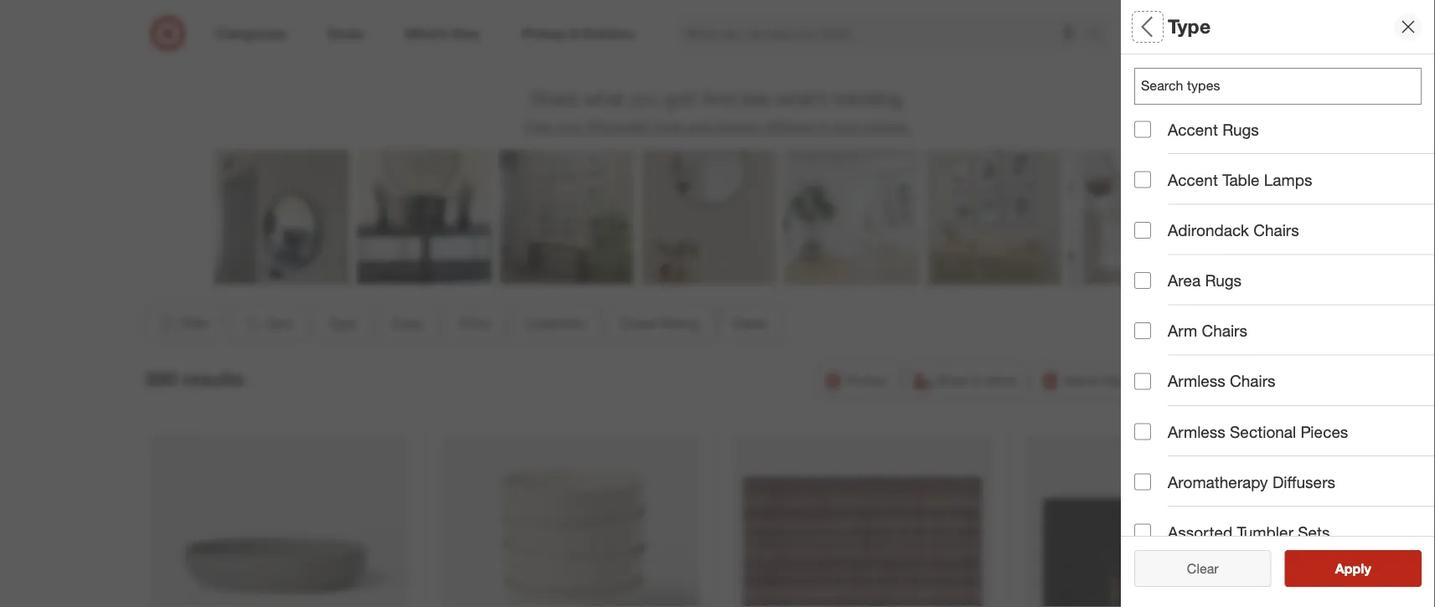 Task type: vqa. For each thing, say whether or not it's contained in the screenshot.
Diffusers
yes



Task type: locate. For each thing, give the bounding box(es) containing it.
1 vertical spatial armless
[[1168, 422, 1226, 441]]

1 horizontal spatial type button
[[1135, 54, 1435, 113]]

1 vertical spatial color button
[[377, 306, 438, 342]]

price
[[1135, 189, 1174, 208], [459, 316, 490, 332]]

1 horizontal spatial price
[[1135, 189, 1174, 208]]

your
[[556, 118, 582, 135], [833, 118, 859, 135]]

0 vertical spatial collection button
[[1135, 230, 1435, 289]]

0 vertical spatial price button
[[1135, 172, 1435, 230]]

1 vertical spatial rugs
[[1223, 120, 1259, 139]]

accent
[[1168, 120, 1218, 139], [1168, 170, 1218, 190]]

user image by @martamccue image
[[785, 151, 919, 285]]

shop
[[936, 373, 968, 389]]

0 vertical spatial in
[[819, 118, 829, 135]]

rugs link
[[547, 0, 718, 56]]

none text field inside type dialog
[[1135, 68, 1422, 105]]

1 clear from the left
[[1179, 561, 1211, 577]]

armless sectional pieces
[[1168, 422, 1349, 441]]

type down the storage
[[1135, 72, 1170, 91]]

assorted
[[1168, 523, 1233, 542]]

1 horizontal spatial guest rating button
[[1135, 289, 1435, 348]]

0 horizontal spatial color
[[392, 316, 424, 332]]

1 vertical spatial results
[[1346, 561, 1389, 577]]

0 vertical spatial accent
[[1168, 120, 1218, 139]]

arm
[[1168, 321, 1198, 341]]

day
[[1103, 373, 1126, 389]]

sectional
[[1230, 422, 1297, 441]]

1 vertical spatial price
[[459, 316, 490, 332]]

clear inside clear button
[[1187, 561, 1219, 577]]

see
[[741, 86, 770, 110]]

and
[[687, 118, 710, 135]]

27oz stoneware avesta bowls - project 62™ image
[[442, 436, 701, 608], [442, 436, 701, 608]]

search
[[1081, 27, 1121, 43]]

results
[[182, 367, 244, 391], [1346, 561, 1389, 577]]

clear down assorted
[[1187, 561, 1219, 577]]

table
[[1223, 170, 1260, 190]]

chairs
[[1254, 221, 1299, 240], [1202, 321, 1248, 341], [1230, 372, 1276, 391]]

0 horizontal spatial price button
[[445, 306, 504, 342]]

your down trending.
[[833, 118, 859, 135]]

rating
[[1184, 306, 1233, 326], [660, 316, 699, 332]]

0 vertical spatial type button
[[1135, 54, 1435, 113]]

0 vertical spatial chairs
[[1254, 221, 1299, 240]]

guest inside all filters dialog
[[1135, 306, 1179, 326]]

accent rugs
[[1168, 120, 1259, 139]]

type right all on the right of page
[[1168, 15, 1211, 38]]

1 horizontal spatial your
[[833, 118, 859, 135]]

chairs up of
[[1230, 372, 1276, 391]]

What can we help you find? suggestions appear below search field
[[675, 15, 1092, 52]]

None text field
[[1135, 68, 1422, 105]]

type button inside all filters dialog
[[1135, 54, 1435, 113]]

chairs right "arm"
[[1202, 321, 1248, 341]]

armless right armless sectional pieces option
[[1168, 422, 1226, 441]]

user image by @arielxbaker image
[[500, 151, 634, 285]]

accent left table
[[1168, 170, 1218, 190]]

1 armless from the top
[[1168, 372, 1226, 391]]

rugs for accent rugs
[[1223, 120, 1259, 139]]

see results button
[[1285, 551, 1422, 587]]

0 vertical spatial collection
[[1135, 248, 1211, 267]]

deals button
[[720, 306, 782, 342], [1135, 348, 1435, 406]]

armless up include
[[1168, 372, 1226, 391]]

results inside button
[[1346, 561, 1389, 577]]

1 horizontal spatial deals
[[1135, 365, 1177, 384]]

2 vertical spatial type
[[328, 316, 356, 332]]

0 vertical spatial price
[[1135, 189, 1174, 208]]

1 accent from the top
[[1168, 120, 1218, 139]]

1 your from the left
[[556, 118, 582, 135]]

1 horizontal spatial results
[[1346, 561, 1389, 577]]

your right post on the left of page
[[556, 118, 582, 135]]

store
[[986, 373, 1016, 389]]

chairs down lamps
[[1254, 221, 1299, 240]]

post your #project62 finds and mention @target in your caption.
[[525, 118, 910, 135]]

caption.
[[863, 118, 910, 135]]

clear inside clear all button
[[1179, 561, 1211, 577]]

user image by @athomeangelique image
[[642, 151, 776, 285]]

0 horizontal spatial your
[[556, 118, 582, 135]]

2 accent from the top
[[1168, 170, 1218, 190]]

collection inside all filters dialog
[[1135, 248, 1211, 267]]

type inside all filters dialog
[[1135, 72, 1170, 91]]

1 vertical spatial chairs
[[1202, 321, 1248, 341]]

armless chairs
[[1168, 372, 1276, 391]]

filter button
[[145, 306, 223, 342]]

accent table lamps
[[1168, 170, 1313, 190]]

armless
[[1168, 372, 1226, 391], [1168, 422, 1226, 441]]

type right sort
[[328, 316, 356, 332]]

post
[[525, 118, 552, 135]]

36oz stoneware avesta dinner bowls - project 62™ image
[[151, 436, 409, 608], [151, 436, 409, 608]]

finds
[[655, 118, 684, 135]]

rugs
[[619, 40, 646, 55], [1223, 120, 1259, 139], [1205, 271, 1242, 290]]

0 vertical spatial deals button
[[720, 306, 782, 342]]

1 vertical spatial color
[[392, 316, 424, 332]]

1 horizontal spatial guest rating
[[1135, 306, 1233, 326]]

0 horizontal spatial price
[[459, 316, 490, 332]]

user image by @wickedhappywife image
[[357, 151, 491, 285]]

collection button
[[1135, 230, 1435, 289], [511, 306, 600, 342]]

Accent Rugs checkbox
[[1135, 121, 1151, 138]]

furniture
[[266, 40, 313, 55]]

0 vertical spatial armless
[[1168, 372, 1226, 391]]

clear left all
[[1179, 561, 1211, 577]]

0 horizontal spatial results
[[182, 367, 244, 391]]

1 vertical spatial deals button
[[1135, 348, 1435, 406]]

mention
[[714, 118, 762, 135]]

guest rating button
[[1135, 289, 1435, 348], [606, 306, 713, 342]]

adirondack
[[1168, 221, 1249, 240]]

2 armless from the top
[[1168, 422, 1226, 441]]

include out of stock
[[1168, 422, 1309, 441]]

all
[[1214, 561, 1227, 577]]

deals
[[734, 316, 768, 332], [1135, 365, 1177, 384]]

guest rating inside all filters dialog
[[1135, 306, 1233, 326]]

in left store
[[972, 373, 982, 389]]

in
[[819, 118, 829, 135], [972, 373, 982, 389]]

type
[[1168, 15, 1211, 38], [1135, 72, 1170, 91], [328, 316, 356, 332]]

price button inside all filters dialog
[[1135, 172, 1435, 230]]

1'6"x2'6"/18"x30" hello doormat black - project 62™ image
[[1026, 436, 1285, 608], [1026, 436, 1285, 608]]

armless for armless chairs
[[1168, 372, 1226, 391]]

1 vertical spatial type button
[[314, 306, 371, 342]]

0 vertical spatial results
[[182, 367, 244, 391]]

2 vertical spatial rugs
[[1205, 271, 1242, 290]]

1 horizontal spatial deals button
[[1135, 348, 1435, 406]]

1 horizontal spatial color
[[1135, 130, 1176, 150]]

type dialog
[[1121, 0, 1435, 608]]

0 vertical spatial rugs
[[619, 40, 646, 55]]

1 vertical spatial collection
[[525, 316, 585, 332]]

user image by @brennaberg image
[[215, 151, 349, 285]]

chairs for arm chairs
[[1202, 321, 1248, 341]]

1 horizontal spatial in
[[972, 373, 982, 389]]

clear for clear
[[1187, 561, 1219, 577]]

in right @target
[[819, 118, 829, 135]]

color
[[1135, 130, 1176, 150], [392, 316, 424, 332]]

1 horizontal spatial collection
[[1135, 248, 1211, 267]]

clear all
[[1179, 561, 1227, 577]]

1 vertical spatial collection button
[[511, 306, 600, 342]]

1 vertical spatial deals
[[1135, 365, 1177, 384]]

bath link
[[718, 0, 889, 56]]

got!
[[665, 86, 696, 110]]

accent right accent rugs option
[[1168, 120, 1218, 139]]

2 vertical spatial chairs
[[1230, 372, 1276, 391]]

out
[[1225, 422, 1248, 441]]

guest rating
[[1135, 306, 1233, 326], [621, 316, 699, 332]]

1 horizontal spatial color button
[[1135, 113, 1435, 172]]

results right see at the right
[[1346, 561, 1389, 577]]

#project62
[[585, 118, 651, 135]]

results right '390'
[[182, 367, 244, 391]]

@target
[[766, 118, 815, 135]]

0 vertical spatial type
[[1168, 15, 1211, 38]]

1 horizontal spatial guest
[[1135, 306, 1179, 326]]

1 vertical spatial accent
[[1168, 170, 1218, 190]]

rugs up table
[[1223, 120, 1259, 139]]

storage
[[1125, 40, 1166, 55]]

type button
[[1135, 54, 1435, 113], [314, 306, 371, 342]]

guest
[[1135, 306, 1179, 326], [621, 316, 657, 332]]

filter
[[181, 316, 210, 332]]

1 vertical spatial in
[[972, 373, 982, 389]]

0 horizontal spatial type button
[[314, 306, 371, 342]]

search button
[[1081, 15, 1121, 55]]

delivery
[[1130, 373, 1178, 389]]

1 vertical spatial type
[[1135, 72, 1170, 91]]

Armless Chairs checkbox
[[1135, 373, 1151, 390]]

Assorted Tumbler Sets checkbox
[[1135, 524, 1151, 541]]

rugs up you
[[619, 40, 646, 55]]

1 horizontal spatial price button
[[1135, 172, 1435, 230]]

price button
[[1135, 172, 1435, 230], [445, 306, 504, 342]]

1 horizontal spatial rating
[[1184, 306, 1233, 326]]

share what you got! and see what's trending.
[[530, 86, 905, 110]]

user image by @everydaywithmrsj image
[[927, 151, 1061, 285]]

0 vertical spatial deals
[[734, 316, 768, 332]]

2 clear from the left
[[1187, 561, 1219, 577]]

clear
[[1179, 561, 1211, 577], [1187, 561, 1219, 577]]

collection
[[1135, 248, 1211, 267], [525, 316, 585, 332]]

0 horizontal spatial guest rating button
[[606, 306, 713, 342]]

0 vertical spatial color
[[1135, 130, 1176, 150]]

1 horizontal spatial collection button
[[1135, 230, 1435, 289]]

Area Rugs checkbox
[[1135, 272, 1151, 289]]

rugs right area
[[1205, 271, 1242, 290]]

0 horizontal spatial color button
[[377, 306, 438, 342]]

sets
[[1298, 523, 1330, 542]]



Task type: describe. For each thing, give the bounding box(es) containing it.
arm chairs
[[1168, 321, 1248, 341]]

shop in store
[[936, 373, 1016, 389]]

clear button
[[1135, 551, 1272, 587]]

Include out of stock checkbox
[[1135, 423, 1151, 440]]

deals inside all filters dialog
[[1135, 365, 1177, 384]]

same
[[1065, 373, 1099, 389]]

shop in store button
[[905, 363, 1027, 399]]

all filters dialog
[[1121, 0, 1435, 608]]

accent for accent rugs
[[1168, 120, 1218, 139]]

0 horizontal spatial deals
[[734, 316, 768, 332]]

390
[[145, 367, 177, 391]]

curtains
[[952, 40, 997, 55]]

Adirondack Chairs checkbox
[[1135, 222, 1151, 239]]

2 your from the left
[[833, 118, 859, 135]]

aromatherapy diffusers
[[1168, 473, 1336, 492]]

assorted tumbler sets
[[1168, 523, 1330, 542]]

tumbler
[[1237, 523, 1294, 542]]

0 horizontal spatial deals button
[[720, 306, 782, 342]]

color inside all filters dialog
[[1135, 130, 1176, 150]]

Arm Chairs checkbox
[[1135, 323, 1151, 339]]

area rugs
[[1168, 271, 1242, 290]]

shipping
[[1227, 373, 1280, 389]]

Accent Table Lamps checkbox
[[1135, 172, 1151, 188]]

furniture link
[[204, 0, 375, 56]]

0 horizontal spatial guest
[[621, 316, 657, 332]]

user image by @at.home.with.hilary image
[[1212, 151, 1346, 285]]

0 vertical spatial color button
[[1135, 113, 1435, 172]]

area
[[1168, 271, 1201, 290]]

diffusers
[[1273, 473, 1336, 492]]

0 horizontal spatial guest rating
[[621, 316, 699, 332]]

price inside all filters dialog
[[1135, 189, 1174, 208]]

see results
[[1318, 561, 1389, 577]]

user image by @homewithsylviac image
[[1070, 151, 1204, 285]]

post your #project62 finds and mention @target in your caption. link
[[525, 118, 910, 135]]

rugs for area rugs
[[1205, 271, 1242, 290]]

all filters
[[1135, 15, 1215, 38]]

and
[[702, 86, 735, 110]]

trending.
[[834, 86, 905, 110]]

stock
[[1270, 422, 1309, 441]]

adirondack chairs
[[1168, 221, 1299, 240]]

0 horizontal spatial collection
[[525, 316, 585, 332]]

in inside 'button'
[[972, 373, 982, 389]]

same day delivery
[[1065, 373, 1178, 389]]

filters
[[1163, 15, 1215, 38]]

Armless Sectional Pieces checkbox
[[1135, 424, 1151, 440]]

1 vertical spatial price button
[[445, 306, 504, 342]]

shipping button
[[1196, 363, 1291, 399]]

curtains link
[[889, 0, 1060, 56]]

see
[[1318, 561, 1342, 577]]

sort
[[267, 316, 293, 332]]

lamps
[[1264, 170, 1313, 190]]

0 horizontal spatial rating
[[660, 316, 699, 332]]

sort button
[[229, 306, 307, 342]]

of
[[1252, 422, 1266, 441]]

include
[[1168, 422, 1220, 441]]

chairs for adirondack chairs
[[1254, 221, 1299, 240]]

what's
[[775, 86, 828, 110]]

results for 390 results
[[182, 367, 244, 391]]

textilene woven plaid placemat - project 62™ image
[[734, 436, 992, 608]]

clear all button
[[1135, 551, 1272, 587]]

pickup
[[847, 373, 888, 389]]

rating inside all filters dialog
[[1184, 306, 1233, 326]]

aromatherapy
[[1168, 473, 1268, 492]]

pieces
[[1301, 422, 1349, 441]]

armless for armless sectional pieces
[[1168, 422, 1226, 441]]

share
[[530, 86, 579, 110]]

results for see results
[[1346, 561, 1389, 577]]

storage link
[[1060, 0, 1231, 56]]

lighting link
[[375, 0, 547, 56]]

Aromatherapy Diffusers checkbox
[[1135, 474, 1151, 491]]

accent for accent table lamps
[[1168, 170, 1218, 190]]

lighting
[[440, 40, 482, 55]]

0 horizontal spatial collection button
[[511, 306, 600, 342]]

type inside dialog
[[1168, 15, 1211, 38]]

bath
[[791, 40, 816, 55]]

390 results
[[145, 367, 244, 391]]

0 horizontal spatial in
[[819, 118, 829, 135]]

same day delivery button
[[1034, 363, 1189, 399]]

apply button
[[1285, 551, 1422, 587]]

chairs for armless chairs
[[1230, 372, 1276, 391]]

apply
[[1336, 561, 1372, 577]]

all
[[1135, 15, 1158, 38]]

pickup button
[[816, 363, 899, 399]]

clear for clear all
[[1179, 561, 1211, 577]]

you
[[630, 86, 659, 110]]

what
[[584, 86, 624, 110]]



